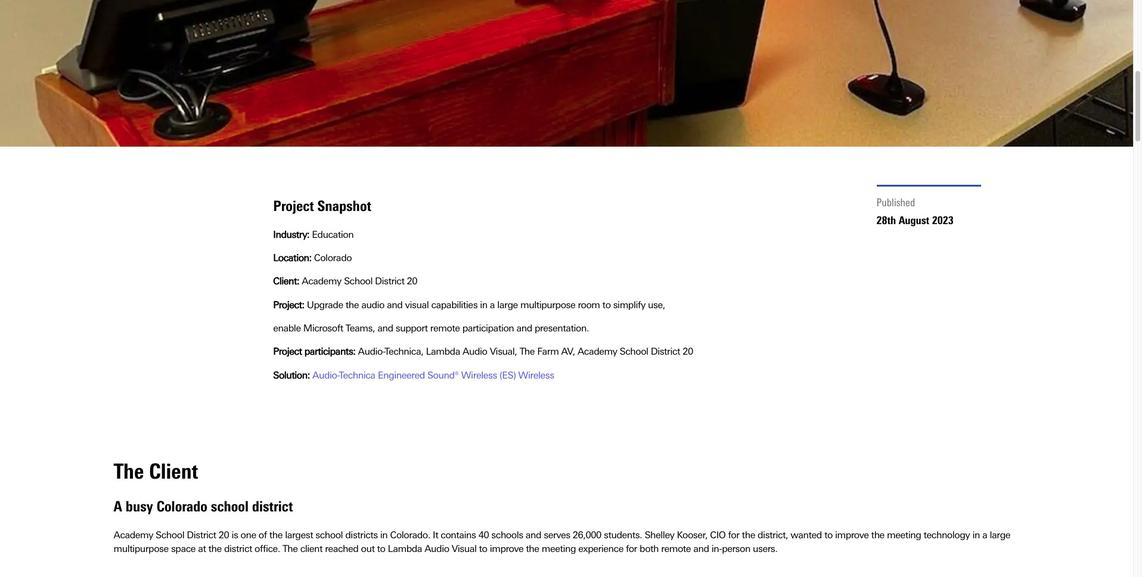 Task type: vqa. For each thing, say whether or not it's contained in the screenshot.
'Headphones' LINK
no



Task type: describe. For each thing, give the bounding box(es) containing it.
project for project snapshot
[[273, 197, 314, 215]]

school inside academy school district 20 is one of the largest school districts in colorado. it contains 40 schools and serves 26,000 students. shelley kooser, cio for the district, wanted to improve the meeting technology in a large multipurpose space at the district office. the client reached out to lambda audio visual to improve the meeting experience for both remote and in-person users.
[[316, 529, 343, 541]]

0 vertical spatial district
[[375, 276, 405, 287]]

districts
[[346, 529, 378, 541]]

academy school district 20 is one of the largest school districts in colorado. it contains 40 schools and serves 26,000 students. shelley kooser, cio for the district, wanted to improve the meeting technology in a large multipurpose space at the district office. the client reached out to lambda audio visual to improve the meeting experience for both remote and in-person users.
[[114, 529, 1011, 555]]

participation
[[463, 323, 514, 334]]

and right audio
[[387, 299, 403, 311]]

solution: audio-technica engineered sound® wireless (es) wireless
[[273, 370, 554, 381]]

enable
[[273, 323, 301, 334]]

technology
[[924, 529, 971, 541]]

school inside academy school district 20 is one of the largest school districts in colorado. it contains 40 schools and serves 26,000 students. shelley kooser, cio for the district, wanted to improve the meeting technology in a large multipurpose space at the district office. the client reached out to lambda audio visual to improve the meeting experience for both remote and in-person users.
[[156, 529, 184, 541]]

lambda inside academy school district 20 is one of the largest school districts in colorado. it contains 40 schools and serves 26,000 students. shelley kooser, cio for the district, wanted to improve the meeting technology in a large multipurpose space at the district office. the client reached out to lambda audio visual to improve the meeting experience for both remote and in-person users.
[[388, 543, 422, 555]]

multipurpose inside academy school district 20 is one of the largest school districts in colorado. it contains 40 schools and serves 26,000 students. shelley kooser, cio for the district, wanted to improve the meeting technology in a large multipurpose space at the district office. the client reached out to lambda audio visual to improve the meeting experience for both remote and in-person users.
[[114, 543, 169, 555]]

published 28th august 2023
[[877, 196, 954, 227]]

a inside academy school district 20 is one of the largest school districts in colorado. it contains 40 schools and serves 26,000 students. shelley kooser, cio for the district, wanted to improve the meeting technology in a large multipurpose space at the district office. the client reached out to lambda audio visual to improve the meeting experience for both remote and in-person users.
[[983, 529, 988, 541]]

it
[[433, 529, 439, 541]]

project: upgrade the audio and visual capabilities in a large multipurpose room to simplify use,
[[273, 299, 666, 311]]

education
[[312, 229, 354, 240]]

the client
[[114, 459, 198, 484]]

location: colorado
[[273, 252, 352, 264]]

one
[[241, 529, 256, 541]]

and left in-
[[694, 543, 710, 555]]

technica,
[[385, 346, 424, 358]]

1 horizontal spatial academy
[[302, 276, 342, 287]]

1 vertical spatial for
[[626, 543, 638, 555]]

0 horizontal spatial improve
[[490, 543, 524, 555]]

engineered
[[378, 370, 425, 381]]

and left serves on the left bottom of the page
[[526, 529, 542, 541]]

large inside academy school district 20 is one of the largest school districts in colorado. it contains 40 schools and serves 26,000 students. shelley kooser, cio for the district, wanted to improve the meeting technology in a large multipurpose space at the district office. the client reached out to lambda audio visual to improve the meeting experience for both remote and in-person users.
[[990, 529, 1011, 541]]

colorado.
[[390, 529, 431, 541]]

client
[[300, 543, 323, 555]]

2 horizontal spatial the
[[520, 346, 535, 358]]

a busy colorado school district
[[114, 498, 293, 515]]

and up visual,
[[517, 323, 533, 334]]

0 horizontal spatial in
[[380, 529, 388, 541]]

users.
[[753, 543, 778, 555]]

kooser,
[[677, 529, 708, 541]]

room
[[578, 299, 600, 311]]

2 horizontal spatial academy
[[578, 346, 618, 358]]

enable microsoft teams, and support remote participation and presentation.
[[273, 323, 589, 334]]

client: academy school district 20
[[273, 276, 418, 287]]

academy inside academy school district 20 is one of the largest school districts in colorado. it contains 40 schools and serves 26,000 students. shelley kooser, cio for the district, wanted to improve the meeting technology in a large multipurpose space at the district office. the client reached out to lambda audio visual to improve the meeting experience for both remote and in-person users.
[[114, 529, 153, 541]]

1 horizontal spatial multipurpose
[[521, 299, 576, 311]]

district inside academy school district 20 is one of the largest school districts in colorado. it contains 40 schools and serves 26,000 students. shelley kooser, cio for the district, wanted to improve the meeting technology in a large multipurpose space at the district office. the client reached out to lambda audio visual to improve the meeting experience for both remote and in-person users.
[[187, 529, 216, 541]]

sound®
[[428, 370, 459, 381]]

technica
[[340, 370, 376, 381]]

1 horizontal spatial lambda
[[426, 346, 460, 358]]

audio
[[362, 299, 385, 311]]

2 horizontal spatial in
[[973, 529, 981, 541]]

1 horizontal spatial meeting
[[888, 529, 922, 541]]

av,
[[562, 346, 575, 358]]

in-
[[712, 543, 722, 555]]

remote inside academy school district 20 is one of the largest school districts in colorado. it contains 40 schools and serves 26,000 students. shelley kooser, cio for the district, wanted to improve the meeting technology in a large multipurpose space at the district office. the client reached out to lambda audio visual to improve the meeting experience for both remote and in-person users.
[[662, 543, 691, 555]]

to right wanted
[[825, 529, 833, 541]]

space
[[171, 543, 196, 555]]

0 vertical spatial a
[[490, 299, 495, 311]]

project:
[[273, 299, 305, 311]]

cio
[[711, 529, 726, 541]]

1 horizontal spatial audio
[[463, 346, 488, 358]]

2 wireless from the left
[[519, 370, 554, 381]]

(es)
[[500, 370, 516, 381]]

reached
[[325, 543, 359, 555]]

industry:
[[273, 229, 310, 240]]

28th
[[877, 214, 897, 227]]

project for project participants: audio-technica, lambda audio visual, the farm av, academy school district 20
[[273, 346, 302, 358]]

26,000
[[573, 529, 602, 541]]

1 horizontal spatial for
[[729, 529, 740, 541]]

is
[[232, 529, 238, 541]]

0 horizontal spatial audio-
[[313, 370, 340, 381]]

project snapshot
[[273, 197, 372, 215]]

simplify
[[614, 299, 646, 311]]



Task type: locate. For each thing, give the bounding box(es) containing it.
1 horizontal spatial in
[[480, 299, 488, 311]]

0 horizontal spatial large
[[498, 299, 518, 311]]

improve right wanted
[[836, 529, 869, 541]]

project up "industry:"
[[273, 197, 314, 215]]

2 horizontal spatial district
[[651, 346, 681, 358]]

audio-technica engineered sound® wireless (es) wireless link
[[313, 370, 554, 381]]

0 vertical spatial multipurpose
[[521, 299, 576, 311]]

1 vertical spatial the
[[114, 459, 144, 484]]

audio down 'it' on the bottom left of the page
[[425, 543, 449, 555]]

to
[[603, 299, 611, 311], [825, 529, 833, 541], [377, 543, 386, 555], [479, 543, 488, 555]]

1 project from the top
[[273, 197, 314, 215]]

august
[[899, 214, 930, 227]]

0 horizontal spatial academy
[[114, 529, 153, 541]]

to right out
[[377, 543, 386, 555]]

and
[[387, 299, 403, 311], [378, 323, 393, 334], [517, 323, 533, 334], [526, 529, 542, 541], [694, 543, 710, 555]]

1 horizontal spatial 20
[[407, 276, 418, 287]]

0 vertical spatial colorado
[[314, 252, 352, 264]]

multipurpose left space
[[114, 543, 169, 555]]

2 vertical spatial 20
[[219, 529, 229, 541]]

audio inside academy school district 20 is one of the largest school districts in colorado. it contains 40 schools and serves 26,000 students. shelley kooser, cio for the district, wanted to improve the meeting technology in a large multipurpose space at the district office. the client reached out to lambda audio visual to improve the meeting experience for both remote and in-person users.
[[425, 543, 449, 555]]

1 vertical spatial remote
[[662, 543, 691, 555]]

0 horizontal spatial audio
[[425, 543, 449, 555]]

0 horizontal spatial a
[[490, 299, 495, 311]]

school down simplify
[[620, 346, 649, 358]]

colorado
[[314, 252, 352, 264], [157, 498, 207, 515]]

visual,
[[490, 346, 517, 358]]

in right districts
[[380, 529, 388, 541]]

1 vertical spatial project
[[273, 346, 302, 358]]

school up "reached"
[[316, 529, 343, 541]]

2 horizontal spatial 20
[[683, 346, 694, 358]]

0 horizontal spatial district
[[187, 529, 216, 541]]

0 vertical spatial lambda
[[426, 346, 460, 358]]

20 inside academy school district 20 is one of the largest school districts in colorado. it contains 40 schools and serves 26,000 students. shelley kooser, cio for the district, wanted to improve the meeting technology in a large multipurpose space at the district office. the client reached out to lambda audio visual to improve the meeting experience for both remote and in-person users.
[[219, 529, 229, 541]]

2 vertical spatial academy
[[114, 529, 153, 541]]

0 vertical spatial meeting
[[888, 529, 922, 541]]

1 vertical spatial district
[[651, 346, 681, 358]]

1 horizontal spatial a
[[983, 529, 988, 541]]

0 vertical spatial school
[[344, 276, 373, 287]]

the up busy
[[114, 459, 144, 484]]

1 horizontal spatial wireless
[[519, 370, 554, 381]]

teams,
[[346, 323, 375, 334]]

busy
[[126, 498, 153, 515]]

0 horizontal spatial lambda
[[388, 543, 422, 555]]

both
[[640, 543, 659, 555]]

to down 40
[[479, 543, 488, 555]]

district
[[252, 498, 293, 515], [224, 543, 252, 555]]

person
[[722, 543, 751, 555]]

upgrade
[[307, 299, 343, 311]]

1 vertical spatial improve
[[490, 543, 524, 555]]

multipurpose
[[521, 299, 576, 311], [114, 543, 169, 555]]

school up audio
[[344, 276, 373, 287]]

1 horizontal spatial colorado
[[314, 252, 352, 264]]

1 vertical spatial meeting
[[542, 543, 576, 555]]

project
[[273, 197, 314, 215], [273, 346, 302, 358]]

audio-
[[358, 346, 385, 358], [313, 370, 340, 381]]

district,
[[758, 529, 789, 541]]

experience
[[579, 543, 624, 555]]

1 vertical spatial 20
[[683, 346, 694, 358]]

office.
[[255, 543, 280, 555]]

the
[[346, 299, 359, 311], [269, 529, 283, 541], [742, 529, 756, 541], [872, 529, 885, 541], [209, 543, 222, 555], [526, 543, 540, 555]]

meeting down serves on the left bottom of the page
[[542, 543, 576, 555]]

the
[[520, 346, 535, 358], [114, 459, 144, 484], [283, 543, 298, 555]]

district up audio
[[375, 276, 405, 287]]

2 horizontal spatial school
[[620, 346, 649, 358]]

0 vertical spatial audio
[[463, 346, 488, 358]]

remote down capabilities
[[430, 323, 460, 334]]

project participants: audio-technica, lambda audio visual, the farm av, academy school district 20
[[273, 346, 694, 358]]

solution:
[[273, 370, 310, 381]]

0 horizontal spatial colorado
[[157, 498, 207, 515]]

school up is
[[211, 498, 249, 515]]

lambda down colorado.
[[388, 543, 422, 555]]

serves
[[544, 529, 571, 541]]

1 vertical spatial multipurpose
[[114, 543, 169, 555]]

academy up upgrade
[[302, 276, 342, 287]]

wireless down farm
[[519, 370, 554, 381]]

1 vertical spatial colorado
[[157, 498, 207, 515]]

project down enable
[[273, 346, 302, 358]]

1 vertical spatial a
[[983, 529, 988, 541]]

shelley
[[645, 529, 675, 541]]

0 horizontal spatial 20
[[219, 529, 229, 541]]

microsoft
[[303, 323, 343, 334]]

meeting left technology
[[888, 529, 922, 541]]

audio
[[463, 346, 488, 358], [425, 543, 449, 555]]

district down 'use,'
[[651, 346, 681, 358]]

1 horizontal spatial school
[[316, 529, 343, 541]]

0 vertical spatial district
[[252, 498, 293, 515]]

1 vertical spatial audio
[[425, 543, 449, 555]]

large up participation
[[498, 299, 518, 311]]

large
[[498, 299, 518, 311], [990, 529, 1011, 541]]

district up of
[[252, 498, 293, 515]]

to right room
[[603, 299, 611, 311]]

the left farm
[[520, 346, 535, 358]]

school
[[344, 276, 373, 287], [620, 346, 649, 358], [156, 529, 184, 541]]

0 vertical spatial large
[[498, 299, 518, 311]]

a up participation
[[490, 299, 495, 311]]

0 vertical spatial audio-
[[358, 346, 385, 358]]

0 vertical spatial academy
[[302, 276, 342, 287]]

snapshot
[[318, 197, 372, 215]]

0 vertical spatial project
[[273, 197, 314, 215]]

1 horizontal spatial improve
[[836, 529, 869, 541]]

and right teams,
[[378, 323, 393, 334]]

a right technology
[[983, 529, 988, 541]]

1 vertical spatial district
[[224, 543, 252, 555]]

1 wireless from the left
[[462, 370, 497, 381]]

0 horizontal spatial meeting
[[542, 543, 576, 555]]

1 horizontal spatial the
[[283, 543, 298, 555]]

1 vertical spatial lambda
[[388, 543, 422, 555]]

for down students.
[[626, 543, 638, 555]]

remote
[[430, 323, 460, 334], [662, 543, 691, 555]]

1 horizontal spatial school
[[344, 276, 373, 287]]

visual
[[405, 299, 429, 311]]

improve
[[836, 529, 869, 541], [490, 543, 524, 555]]

client:
[[273, 276, 300, 287]]

audio down participation
[[463, 346, 488, 358]]

contains
[[441, 529, 476, 541]]

school up space
[[156, 529, 184, 541]]

1 vertical spatial school
[[620, 346, 649, 358]]

0 horizontal spatial for
[[626, 543, 638, 555]]

at
[[198, 543, 206, 555]]

0 horizontal spatial school
[[211, 498, 249, 515]]

capabilities
[[431, 299, 478, 311]]

presentation.
[[535, 323, 589, 334]]

in right technology
[[973, 529, 981, 541]]

meeting
[[888, 529, 922, 541], [542, 543, 576, 555]]

colorado down education
[[314, 252, 352, 264]]

in
[[480, 299, 488, 311], [380, 529, 388, 541], [973, 529, 981, 541]]

2 vertical spatial district
[[187, 529, 216, 541]]

the inside academy school district 20 is one of the largest school districts in colorado. it contains 40 schools and serves 26,000 students. shelley kooser, cio for the district, wanted to improve the meeting technology in a large multipurpose space at the district office. the client reached out to lambda audio visual to improve the meeting experience for both remote and in-person users.
[[283, 543, 298, 555]]

0 vertical spatial improve
[[836, 529, 869, 541]]

wireless down project participants: audio-technica, lambda audio visual, the farm av, academy school district 20
[[462, 370, 497, 381]]

0 horizontal spatial wireless
[[462, 370, 497, 381]]

2 vertical spatial school
[[156, 529, 184, 541]]

multipurpose up 'presentation.'
[[521, 299, 576, 311]]

published
[[877, 196, 916, 209]]

lambda up sound®
[[426, 346, 460, 358]]

school
[[211, 498, 249, 515], [316, 529, 343, 541]]

20
[[407, 276, 418, 287], [683, 346, 694, 358], [219, 529, 229, 541]]

0 horizontal spatial the
[[114, 459, 144, 484]]

2 vertical spatial the
[[283, 543, 298, 555]]

0 vertical spatial for
[[729, 529, 740, 541]]

wanted
[[791, 529, 822, 541]]

audio- down teams,
[[358, 346, 385, 358]]

academy down busy
[[114, 529, 153, 541]]

of
[[259, 529, 267, 541]]

1 horizontal spatial district
[[375, 276, 405, 287]]

0 vertical spatial 20
[[407, 276, 418, 287]]

district inside academy school district 20 is one of the largest school districts in colorado. it contains 40 schools and serves 26,000 students. shelley kooser, cio for the district, wanted to improve the meeting technology in a large multipurpose space at the district office. the client reached out to lambda audio visual to improve the meeting experience for both remote and in-person users.
[[224, 543, 252, 555]]

location:
[[273, 252, 312, 264]]

for up person
[[729, 529, 740, 541]]

students.
[[604, 529, 643, 541]]

the down largest
[[283, 543, 298, 555]]

1 vertical spatial audio-
[[313, 370, 340, 381]]

large right technology
[[990, 529, 1011, 541]]

lambda
[[426, 346, 460, 358], [388, 543, 422, 555]]

0 horizontal spatial multipurpose
[[114, 543, 169, 555]]

out
[[361, 543, 375, 555]]

wireless
[[462, 370, 497, 381], [519, 370, 554, 381]]

1 horizontal spatial large
[[990, 529, 1011, 541]]

academy right av,
[[578, 346, 618, 358]]

academy
[[302, 276, 342, 287], [578, 346, 618, 358], [114, 529, 153, 541]]

0 vertical spatial the
[[520, 346, 535, 358]]

audio- down participants: at the bottom of the page
[[313, 370, 340, 381]]

district up at at the left bottom of page
[[187, 529, 216, 541]]

client
[[149, 459, 198, 484]]

remote down kooser,
[[662, 543, 691, 555]]

0 horizontal spatial school
[[156, 529, 184, 541]]

a
[[490, 299, 495, 311], [983, 529, 988, 541]]

2023
[[933, 214, 954, 227]]

40
[[479, 529, 489, 541]]

1 horizontal spatial audio-
[[358, 346, 385, 358]]

farm
[[538, 346, 559, 358]]

0 vertical spatial school
[[211, 498, 249, 515]]

1 vertical spatial school
[[316, 529, 343, 541]]

visual
[[452, 543, 477, 555]]

0 vertical spatial remote
[[430, 323, 460, 334]]

colorado down client
[[157, 498, 207, 515]]

support
[[396, 323, 428, 334]]

district down is
[[224, 543, 252, 555]]

2 project from the top
[[273, 346, 302, 358]]

1 vertical spatial large
[[990, 529, 1011, 541]]

schools
[[492, 529, 523, 541]]

improve down schools
[[490, 543, 524, 555]]

1 horizontal spatial remote
[[662, 543, 691, 555]]

1 vertical spatial academy
[[578, 346, 618, 358]]

industry: education
[[273, 229, 354, 240]]

in up participation
[[480, 299, 488, 311]]

for
[[729, 529, 740, 541], [626, 543, 638, 555]]

use,
[[648, 299, 666, 311]]

district
[[375, 276, 405, 287], [651, 346, 681, 358], [187, 529, 216, 541]]

a
[[114, 498, 122, 515]]

largest
[[285, 529, 313, 541]]

participants:
[[305, 346, 356, 358]]

0 horizontal spatial remote
[[430, 323, 460, 334]]



